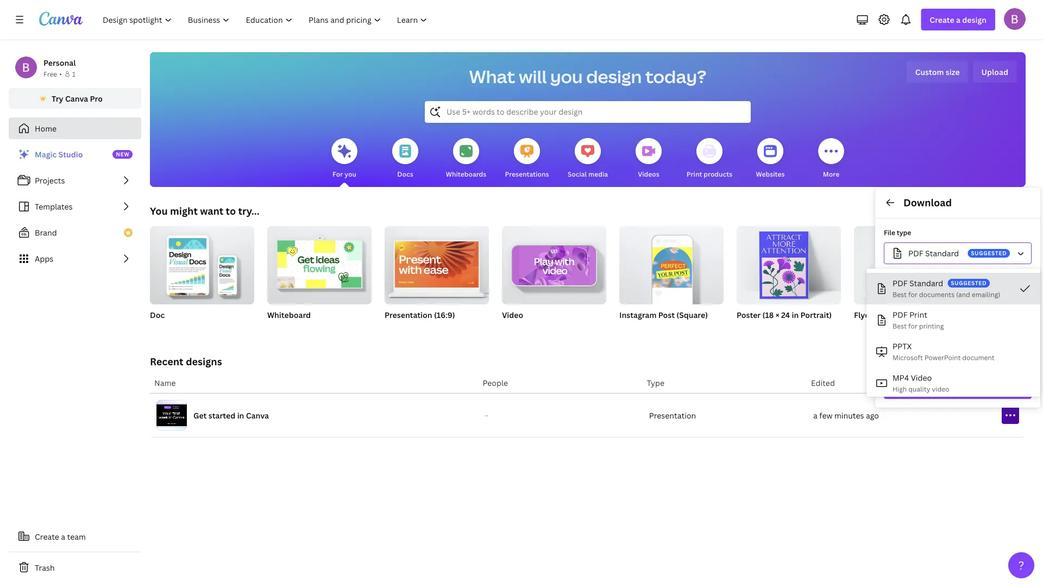 Task type: locate. For each thing, give the bounding box(es) containing it.
free •
[[43, 69, 62, 78]]

for
[[909, 290, 918, 299], [909, 322, 918, 331]]

quality
[[909, 385, 931, 394]]

team
[[67, 531, 86, 542]]

a inside 'create a design' dropdown button
[[957, 14, 961, 25]]

px inside presentation (16:9) 1920 × 1080 px
[[425, 324, 432, 333]]

in down (portrait
[[879, 324, 885, 333]]

0 vertical spatial design
[[963, 14, 987, 25]]

0 horizontal spatial try
[[52, 93, 63, 104]]

None search field
[[425, 101, 751, 123]]

flatten
[[900, 268, 926, 278]]

create left team
[[35, 531, 59, 542]]

download inside button
[[940, 383, 977, 393]]

design up "search" search box
[[587, 65, 642, 88]]

in right started
[[237, 410, 244, 420]]

presentation up the 1920
[[385, 310, 432, 320]]

print inside pdf print best for printing
[[910, 310, 928, 320]]

a down this
[[948, 356, 951, 365]]

for you button
[[332, 130, 358, 187]]

download up type
[[904, 196, 953, 209]]

videos,
[[891, 335, 914, 344]]

standard up flatten pdf
[[926, 248, 960, 258]]

0 vertical spatial pages
[[906, 287, 924, 296]]

edited
[[812, 378, 835, 388]]

pages inside button
[[905, 307, 926, 317]]

powerpoint
[[925, 353, 961, 362]]

standard up 'documents'
[[910, 278, 944, 288]]

video inside videos, audio, and animations won't play when exported as this file type. try downloading it as a video (mp4).
[[953, 356, 970, 365]]

presentations button
[[505, 130, 549, 187]]

mp4 video high quality video
[[893, 373, 950, 394]]

design left bob builder icon
[[963, 14, 987, 25]]

1 vertical spatial design
[[587, 65, 642, 88]]

8.5 down flyer
[[855, 324, 864, 333]]

flyer
[[855, 310, 873, 320]]

(portrait
[[875, 310, 906, 320]]

× inside presentation (16:9) 1920 × 1080 px
[[402, 324, 405, 333]]

select
[[884, 287, 904, 296]]

custom
[[916, 67, 945, 77]]

1080
[[407, 324, 423, 333], [620, 324, 636, 333], [642, 324, 659, 333]]

a inside create a team button
[[61, 531, 65, 542]]

top level navigation element
[[96, 9, 437, 30]]

custom size button
[[907, 61, 969, 83]]

document (respons
[[972, 310, 1044, 320]]

0 vertical spatial best
[[893, 290, 907, 299]]

mp4 video option
[[867, 367, 1041, 399]]

1080 inside presentation (16:9) 1920 × 1080 px
[[407, 324, 423, 333]]

0 horizontal spatial print
[[687, 169, 703, 178]]

video inside mp4 video high quality video
[[911, 373, 932, 383]]

0 vertical spatial video
[[953, 356, 970, 365]]

1 horizontal spatial print
[[910, 310, 928, 320]]

standard inside file type "button"
[[926, 248, 960, 258]]

you
[[551, 65, 583, 88], [345, 169, 357, 178]]

px inside instagram post (square) 1080 × 1080 px
[[661, 324, 668, 333]]

1 vertical spatial video
[[933, 385, 950, 394]]

list
[[9, 144, 141, 270]]

try down won't
[[990, 345, 1000, 354]]

1 for from the top
[[909, 290, 918, 299]]

document (responsive) group
[[972, 226, 1044, 334]]

try inside button
[[52, 93, 63, 104]]

download down powerpoint
[[940, 383, 977, 393]]

minutes
[[835, 410, 865, 420]]

0 vertical spatial 8.5
[[908, 310, 919, 320]]

try
[[52, 93, 63, 104], [990, 345, 1000, 354]]

in right "24"
[[792, 310, 799, 320]]

social media button
[[568, 130, 608, 187]]

apps
[[35, 254, 53, 264]]

0 horizontal spatial video
[[502, 310, 524, 320]]

suggested up emailing)
[[972, 250, 1007, 257]]

1 vertical spatial as
[[939, 356, 946, 365]]

group for poster (18 × 24 in portrait)
[[737, 222, 842, 304]]

0 horizontal spatial 11
[[870, 324, 877, 333]]

best up the all
[[893, 290, 907, 299]]

px
[[425, 324, 432, 333], [661, 324, 668, 333]]

video right "quality" on the right bottom of page
[[933, 385, 950, 394]]

presentation down the type on the right
[[650, 410, 697, 420]]

pro
[[90, 93, 103, 104]]

0 vertical spatial try
[[52, 93, 63, 104]]

won't
[[986, 335, 1004, 344]]

1 vertical spatial standard
[[910, 278, 944, 288]]

1 vertical spatial in
[[879, 324, 885, 333]]

all
[[893, 307, 903, 317]]

design
[[963, 14, 987, 25], [587, 65, 642, 88]]

3 1080 from the left
[[642, 324, 659, 333]]

11 left in)
[[927, 310, 935, 320]]

canva left pro
[[65, 93, 88, 104]]

1 horizontal spatial video
[[911, 373, 932, 383]]

whiteboards
[[446, 169, 487, 178]]

presentation for presentation
[[650, 410, 697, 420]]

standard inside option
[[910, 278, 944, 288]]

file type list box
[[867, 273, 1041, 525]]

home
[[35, 123, 57, 133]]

pdf standard up 'documents'
[[893, 278, 944, 288]]

2 horizontal spatial in
[[879, 324, 885, 333]]

× down instagram
[[638, 324, 641, 333]]

video inside group
[[502, 310, 524, 320]]

flyer (portrait 8.5 × 11 in) 8.5 × 11 in
[[855, 310, 946, 333]]

2 px from the left
[[661, 324, 668, 333]]

a up size
[[957, 14, 961, 25]]

1 horizontal spatial in
[[792, 310, 799, 320]]

2 - from the left
[[487, 412, 488, 418]]

apps link
[[9, 248, 141, 270]]

0 vertical spatial suggested
[[972, 250, 1007, 257]]

poster (18 × 24 in portrait) group
[[737, 222, 842, 334]]

(18
[[763, 310, 774, 320]]

flyer (portrait 8.5 × 11 in) group
[[855, 226, 959, 334]]

1 1080 from the left
[[407, 324, 423, 333]]

all pages (30)
[[893, 307, 943, 317]]

as left this
[[940, 345, 947, 354]]

1 vertical spatial print
[[910, 310, 928, 320]]

1 best from the top
[[893, 290, 907, 299]]

brand link
[[9, 222, 141, 244]]

0 horizontal spatial 8.5
[[855, 324, 864, 333]]

1 horizontal spatial px
[[661, 324, 668, 333]]

videos
[[638, 169, 660, 178]]

0 vertical spatial video
[[502, 310, 524, 320]]

1 horizontal spatial design
[[963, 14, 987, 25]]

you right will
[[551, 65, 583, 88]]

1 px from the left
[[425, 324, 432, 333]]

file
[[961, 345, 971, 354]]

0 horizontal spatial design
[[587, 65, 642, 88]]

1 vertical spatial 11
[[870, 324, 877, 333]]

social media
[[568, 169, 608, 178]]

2 for from the top
[[909, 322, 918, 331]]

1 horizontal spatial you
[[551, 65, 583, 88]]

0 horizontal spatial you
[[345, 169, 357, 178]]

video
[[953, 356, 970, 365], [933, 385, 950, 394]]

0 vertical spatial 11
[[927, 310, 935, 320]]

1 vertical spatial best
[[893, 322, 907, 331]]

video group
[[502, 222, 607, 334]]

create for create a team
[[35, 531, 59, 542]]

video down file
[[953, 356, 970, 365]]

presentation (16:9) 1920 × 1080 px
[[385, 310, 455, 333]]

px down "post"
[[661, 324, 668, 333]]

for down all pages (30) at right
[[909, 322, 918, 331]]

flatten pdf
[[900, 268, 943, 278]]

0 vertical spatial presentation
[[385, 310, 432, 320]]

create for create a design
[[930, 14, 955, 25]]

trash link
[[9, 557, 141, 578]]

best up videos,
[[893, 322, 907, 331]]

and
[[936, 335, 948, 344]]

1 vertical spatial download
[[940, 383, 977, 393]]

0 horizontal spatial 1080
[[407, 324, 423, 333]]

1 horizontal spatial presentation
[[650, 410, 697, 420]]

1 horizontal spatial 1080
[[620, 324, 636, 333]]

1 vertical spatial try
[[990, 345, 1000, 354]]

0 horizontal spatial presentation
[[385, 310, 432, 320]]

in inside flyer (portrait 8.5 × 11 in) 8.5 × 11 in
[[879, 324, 885, 333]]

a
[[957, 14, 961, 25], [948, 356, 951, 365], [814, 410, 818, 420], [61, 531, 65, 542]]

create inside dropdown button
[[930, 14, 955, 25]]

0 vertical spatial print
[[687, 169, 703, 178]]

magic
[[35, 149, 57, 160]]

play
[[1005, 335, 1019, 344]]

× left (30)
[[921, 310, 925, 320]]

1 vertical spatial presentation
[[650, 410, 697, 420]]

print up "printing"
[[910, 310, 928, 320]]

px right the 1920
[[425, 324, 432, 333]]

1 vertical spatial pdf standard
[[893, 278, 944, 288]]

create up custom size dropdown button
[[930, 14, 955, 25]]

1 horizontal spatial create
[[930, 14, 955, 25]]

0 vertical spatial as
[[940, 345, 947, 354]]

0 vertical spatial in
[[792, 310, 799, 320]]

download
[[904, 196, 953, 209], [940, 383, 977, 393]]

0 vertical spatial canva
[[65, 93, 88, 104]]

instagram post (square) group
[[620, 222, 724, 334]]

0 vertical spatial for
[[909, 290, 918, 299]]

1 horizontal spatial 8.5
[[908, 310, 919, 320]]

for
[[333, 169, 343, 178]]

standard
[[926, 248, 960, 258], [910, 278, 944, 288]]

select pages
[[884, 287, 924, 296]]

0 vertical spatial pdf standard
[[909, 248, 960, 258]]

pdf print best for printing
[[893, 310, 944, 331]]

? button
[[1009, 552, 1035, 578]]

design inside dropdown button
[[963, 14, 987, 25]]

1 vertical spatial suggested
[[952, 279, 987, 287]]

high
[[893, 385, 907, 394]]

0 vertical spatial you
[[551, 65, 583, 88]]

more
[[824, 169, 840, 178]]

2 vertical spatial in
[[237, 410, 244, 420]]

a left team
[[61, 531, 65, 542]]

(respons
[[1013, 310, 1044, 320]]

0 vertical spatial create
[[930, 14, 955, 25]]

all pages (30) button
[[884, 301, 1032, 323]]

pdf print option
[[867, 304, 1041, 336]]

0 horizontal spatial create
[[35, 531, 59, 542]]

1 vertical spatial pages
[[905, 307, 926, 317]]

suggested inside file type "button"
[[972, 250, 1007, 257]]

1 vertical spatial canva
[[246, 410, 269, 420]]

get
[[194, 410, 207, 420]]

canva right started
[[246, 410, 269, 420]]

group
[[150, 222, 254, 304], [267, 222, 372, 304], [385, 222, 489, 304], [502, 222, 607, 304], [620, 222, 724, 304], [737, 222, 842, 304], [855, 226, 959, 308], [972, 226, 1044, 304]]

×
[[776, 310, 780, 320], [921, 310, 925, 320], [402, 324, 405, 333], [638, 324, 641, 333], [866, 324, 869, 333]]

suggested up the (and
[[952, 279, 987, 287]]

instagram
[[620, 310, 657, 320]]

as right the it
[[939, 356, 946, 365]]

pdf standard up flatten pdf
[[909, 248, 960, 258]]

create inside button
[[35, 531, 59, 542]]

brand
[[35, 228, 57, 238]]

pages right the all
[[905, 307, 926, 317]]

0 horizontal spatial video
[[933, 385, 950, 394]]

1 vertical spatial you
[[345, 169, 357, 178]]

post
[[659, 310, 675, 320]]

1 vertical spatial 8.5
[[855, 324, 864, 333]]

8.5 right the all
[[908, 310, 919, 320]]

home link
[[9, 117, 141, 139]]

video inside mp4 video high quality video
[[933, 385, 950, 394]]

templates link
[[9, 196, 141, 217]]

print left products
[[687, 169, 703, 178]]

1 vertical spatial create
[[35, 531, 59, 542]]

magic studio
[[35, 149, 83, 160]]

pdf inside pdf print best for printing
[[893, 310, 908, 320]]

type
[[647, 378, 665, 388]]

8.5
[[908, 310, 919, 320], [855, 324, 864, 333]]

2 horizontal spatial 1080
[[642, 324, 659, 333]]

0 vertical spatial standard
[[926, 248, 960, 258]]

try down •
[[52, 93, 63, 104]]

try...
[[238, 204, 260, 217]]

0 horizontal spatial canva
[[65, 93, 88, 104]]

1
[[72, 69, 76, 78]]

1 horizontal spatial video
[[953, 356, 970, 365]]

in
[[792, 310, 799, 320], [879, 324, 885, 333], [237, 410, 244, 420]]

2 best from the top
[[893, 322, 907, 331]]

for up all pages (30) at right
[[909, 290, 918, 299]]

file type
[[884, 228, 912, 237]]

docs
[[398, 169, 413, 178]]

pdf standard option
[[867, 273, 1041, 304]]

11 down flyer
[[870, 324, 877, 333]]

0 horizontal spatial px
[[425, 324, 432, 333]]

pptx option
[[867, 336, 1041, 367]]

you right 'for'
[[345, 169, 357, 178]]

pages down 'flatten'
[[906, 287, 924, 296]]

pdf
[[909, 248, 924, 258], [928, 268, 943, 278], [893, 278, 908, 288], [893, 310, 908, 320]]

1 vertical spatial video
[[911, 373, 932, 383]]

1 horizontal spatial try
[[990, 345, 1000, 354]]

presentation inside presentation (16:9) 1920 × 1080 px
[[385, 310, 432, 320]]

1 vertical spatial for
[[909, 322, 918, 331]]

× right the 1920
[[402, 324, 405, 333]]

-
[[485, 412, 487, 418], [487, 412, 488, 418]]



Task type: describe. For each thing, give the bounding box(es) containing it.
documents
[[920, 290, 955, 299]]

print products
[[687, 169, 733, 178]]

for inside pdf print best for printing
[[909, 322, 918, 331]]

2 1080 from the left
[[620, 324, 636, 333]]

best inside pdf standard option
[[893, 290, 907, 299]]

File type button
[[884, 242, 1032, 264]]

you
[[150, 204, 168, 217]]

to
[[226, 204, 236, 217]]

group for document (respons
[[972, 226, 1044, 304]]

downloading
[[891, 356, 932, 365]]

you might want to try...
[[150, 204, 260, 217]]

want
[[200, 204, 224, 217]]

animations
[[950, 335, 984, 344]]

document
[[963, 353, 995, 362]]

templates
[[35, 201, 73, 212]]

pptx
[[893, 341, 912, 351]]

upload
[[982, 67, 1009, 77]]

when
[[891, 345, 908, 354]]

best inside pdf print best for printing
[[893, 322, 907, 331]]

create a design
[[930, 14, 987, 25]]

videos button
[[636, 130, 662, 187]]

poster (18 × 24 in portrait)
[[737, 310, 832, 320]]

emailing)
[[972, 290, 1001, 299]]

1920
[[385, 324, 400, 333]]

create a team button
[[9, 526, 141, 547]]

file
[[884, 228, 896, 237]]

what will you design today?
[[469, 65, 707, 88]]

pages for select
[[906, 287, 924, 296]]

create a design button
[[922, 9, 996, 30]]

microsoft
[[893, 353, 924, 362]]

a left 'few'
[[814, 410, 818, 420]]

presentation (16:9) group
[[385, 222, 489, 334]]

24
[[782, 310, 791, 320]]

printing
[[920, 322, 944, 331]]

whiteboard
[[267, 310, 311, 320]]

custom size
[[916, 67, 960, 77]]

1080 × 1080 px button
[[620, 323, 679, 334]]

people
[[483, 378, 508, 388]]

?
[[1019, 557, 1025, 573]]

websites
[[756, 169, 785, 178]]

instagram post (square) 1080 × 1080 px
[[620, 310, 708, 333]]

this
[[948, 345, 960, 354]]

started
[[209, 410, 236, 420]]

presentations
[[505, 169, 549, 178]]

pdf inside file type "button"
[[909, 248, 924, 258]]

a inside videos, audio, and animations won't play when exported as this file type. try downloading it as a video (mp4).
[[948, 356, 951, 365]]

(mp4).
[[972, 356, 992, 365]]

pdf standard inside file type "button"
[[909, 248, 960, 258]]

type.
[[973, 345, 989, 354]]

whiteboards button
[[446, 130, 487, 187]]

doc group
[[150, 222, 254, 334]]

pdf standard inside option
[[893, 278, 944, 288]]

videos, audio, and animations won't play when exported as this file type. try downloading it as a video (mp4).
[[891, 335, 1019, 365]]

--
[[485, 412, 488, 418]]

download button
[[884, 377, 1032, 399]]

(16:9)
[[434, 310, 455, 320]]

today?
[[646, 65, 707, 88]]

list containing magic studio
[[9, 144, 141, 270]]

will
[[519, 65, 547, 88]]

canva inside button
[[65, 93, 88, 104]]

more button
[[819, 130, 845, 187]]

recent designs
[[150, 355, 222, 368]]

personal
[[43, 57, 76, 68]]

try canva pro button
[[9, 88, 141, 109]]

might
[[170, 204, 198, 217]]

× down flyer
[[866, 324, 869, 333]]

1 horizontal spatial canva
[[246, 410, 269, 420]]

recent
[[150, 355, 184, 368]]

projects
[[35, 175, 65, 186]]

group for instagram post (square)
[[620, 222, 724, 304]]

type
[[897, 228, 912, 237]]

exported
[[910, 345, 938, 354]]

print inside button
[[687, 169, 703, 178]]

try canva pro
[[52, 93, 103, 104]]

0 vertical spatial download
[[904, 196, 953, 209]]

group for video
[[502, 222, 607, 304]]

it
[[933, 356, 938, 365]]

pages for all
[[905, 307, 926, 317]]

suggested inside pdf standard option
[[952, 279, 987, 287]]

new
[[116, 151, 130, 158]]

you inside for you button
[[345, 169, 357, 178]]

1 horizontal spatial 11
[[927, 310, 935, 320]]

poster
[[737, 310, 761, 320]]

try inside videos, audio, and animations won't play when exported as this file type. try downloading it as a video (mp4).
[[990, 345, 1000, 354]]

× left "24"
[[776, 310, 780, 320]]

products
[[704, 169, 733, 178]]

upload button
[[973, 61, 1018, 83]]

0 horizontal spatial in
[[237, 410, 244, 420]]

1 - from the left
[[485, 412, 487, 418]]

ago
[[866, 410, 880, 420]]

group for whiteboard
[[267, 222, 372, 304]]

× inside instagram post (square) 1080 × 1080 px
[[638, 324, 641, 333]]

for you
[[333, 169, 357, 178]]

•
[[59, 69, 62, 78]]

presentation for presentation (16:9) 1920 × 1080 px
[[385, 310, 432, 320]]

a few minutes ago
[[814, 410, 880, 420]]

projects link
[[9, 170, 141, 191]]

pptx microsoft powerpoint document
[[893, 341, 995, 362]]

print products button
[[687, 130, 733, 187]]

bob builder image
[[1005, 8, 1026, 30]]

few
[[820, 410, 833, 420]]

Search search field
[[447, 102, 730, 122]]

best for documents (and emailing)
[[893, 290, 1001, 299]]

size
[[946, 67, 960, 77]]

for inside pdf standard option
[[909, 290, 918, 299]]

group for flyer (portrait 8.5 × 11 in)
[[855, 226, 959, 308]]

designs
[[186, 355, 222, 368]]

group for presentation (16:9)
[[385, 222, 489, 304]]

name
[[154, 378, 176, 388]]

mp4
[[893, 373, 910, 383]]

whiteboard group
[[267, 222, 372, 334]]



Task type: vqa. For each thing, say whether or not it's contained in the screenshot.
Studio
yes



